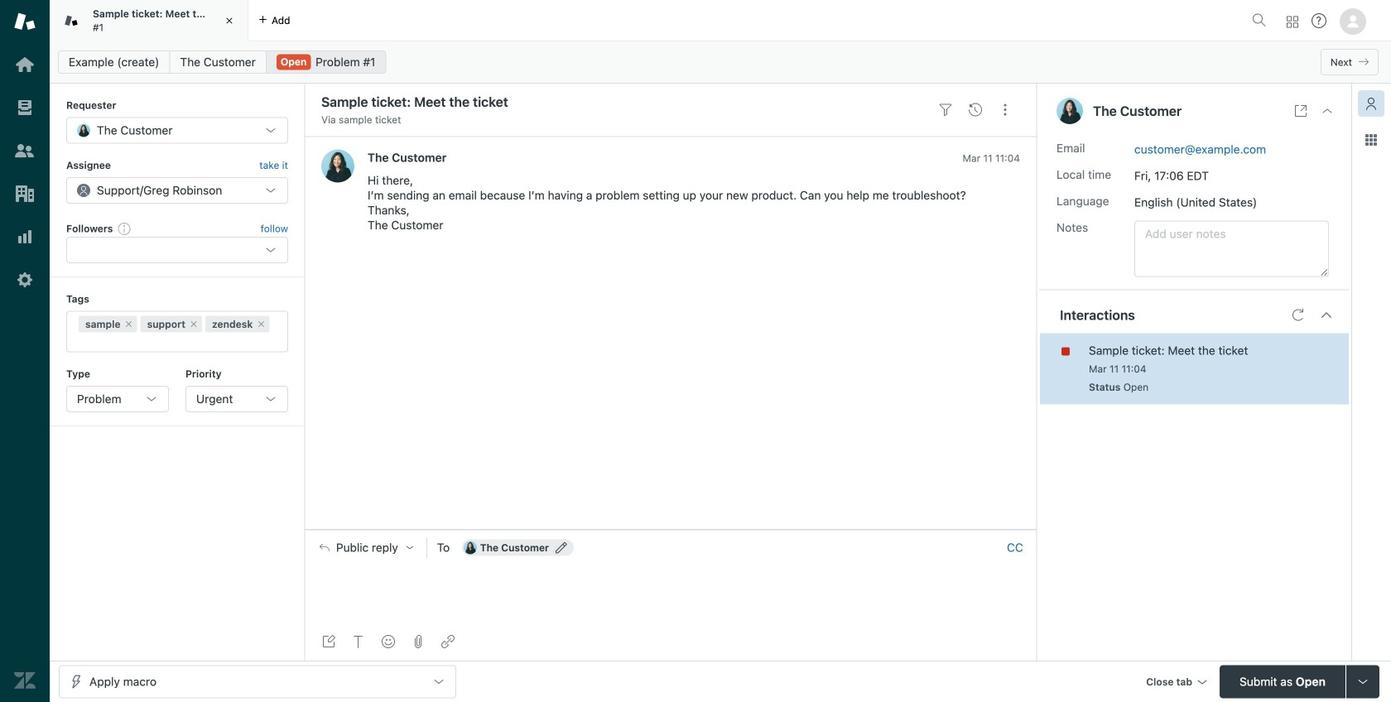 Task type: vqa. For each thing, say whether or not it's contained in the screenshot.
Avatar at the left of the page
yes



Task type: locate. For each thing, give the bounding box(es) containing it.
view more details image
[[1295, 104, 1308, 118]]

add link (cmd k) image
[[441, 635, 455, 648]]

zendesk products image
[[1287, 16, 1299, 28]]

views image
[[14, 97, 36, 118]]

remove image right remove icon
[[256, 319, 266, 329]]

remove image left remove icon
[[124, 319, 134, 329]]

customer@example.com image
[[464, 541, 477, 555]]

close image
[[1321, 104, 1334, 118]]

2 remove image from the left
[[256, 319, 266, 329]]

tab
[[50, 0, 248, 41]]

reporting image
[[14, 226, 36, 248]]

0 horizontal spatial remove image
[[124, 319, 134, 329]]

Subject field
[[318, 92, 928, 112]]

user image
[[1057, 98, 1083, 124]]

Mar 11 11:04 text field
[[1089, 363, 1147, 375]]

zendesk image
[[14, 670, 36, 692]]

Add user notes text field
[[1135, 221, 1329, 277]]

tabs tab list
[[50, 0, 1246, 41]]

1 horizontal spatial remove image
[[256, 319, 266, 329]]

remove image
[[124, 319, 134, 329], [256, 319, 266, 329]]

draft mode image
[[322, 635, 335, 648]]

close image
[[221, 12, 238, 29]]

Mar 11 11:04 text field
[[963, 152, 1020, 164]]

1 remove image from the left
[[124, 319, 134, 329]]

events image
[[969, 103, 982, 117]]

organizations image
[[14, 183, 36, 205]]

edit user image
[[556, 542, 567, 554]]

apps image
[[1365, 133, 1378, 147]]

add attachment image
[[412, 635, 425, 648]]



Task type: describe. For each thing, give the bounding box(es) containing it.
hide composer image
[[664, 523, 677, 536]]

admin image
[[14, 269, 36, 291]]

get started image
[[14, 54, 36, 75]]

main element
[[0, 0, 50, 702]]

format text image
[[352, 635, 365, 648]]

filter image
[[939, 103, 952, 117]]

remove image
[[189, 319, 199, 329]]

customers image
[[14, 140, 36, 162]]

ticket actions image
[[999, 103, 1012, 117]]

zendesk support image
[[14, 11, 36, 32]]

avatar image
[[321, 149, 354, 183]]

customer context image
[[1365, 97, 1378, 110]]

secondary element
[[50, 46, 1391, 79]]

info on adding followers image
[[118, 222, 131, 235]]

insert emojis image
[[382, 635, 395, 648]]

get help image
[[1312, 13, 1327, 28]]

displays possible ticket submission types image
[[1357, 675, 1370, 689]]



